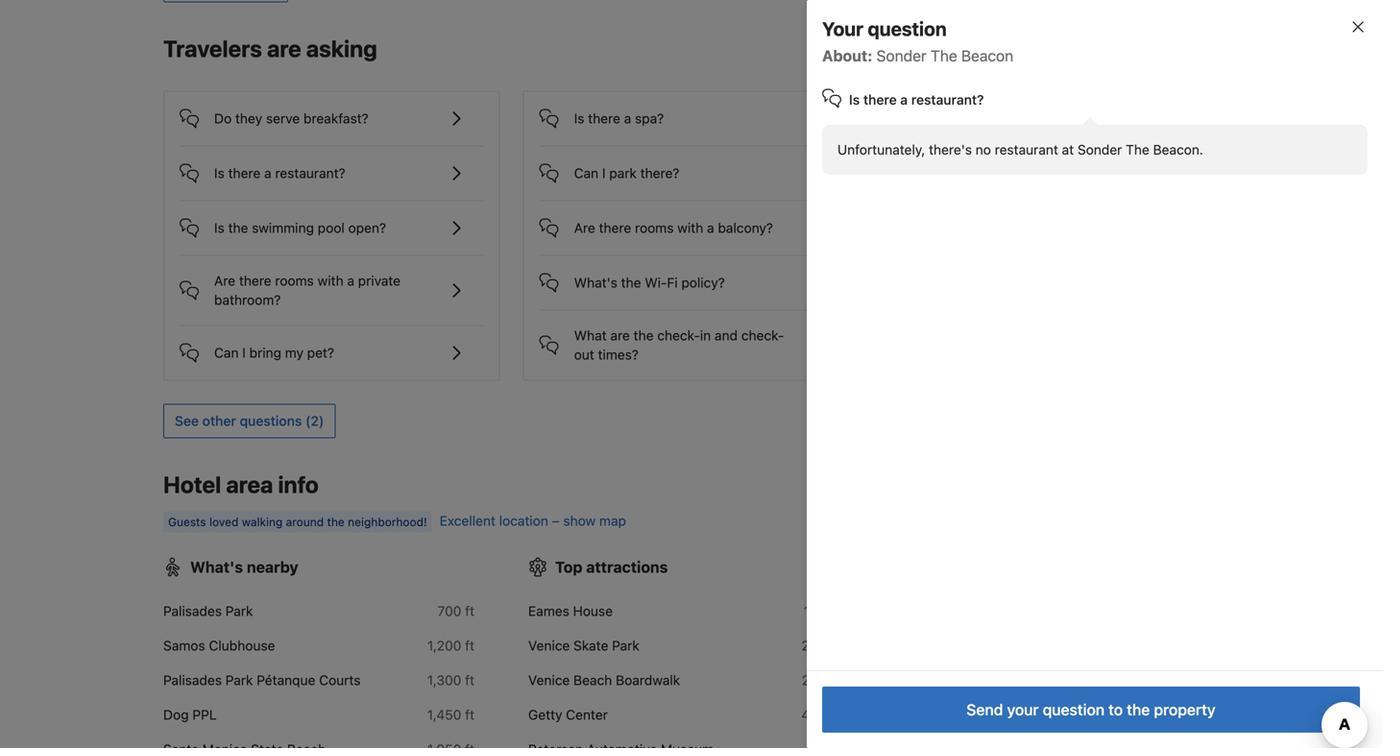 Task type: locate. For each thing, give the bounding box(es) containing it.
are down can i park there?
[[574, 220, 595, 236]]

palisades up the dog ppl
[[163, 673, 222, 689]]

1 horizontal spatial with
[[678, 220, 704, 236]]

palisades up samos
[[163, 604, 222, 619]]

breakfast?
[[304, 111, 369, 126]]

dog
[[163, 707, 189, 723]]

0 vertical spatial restaurant?
[[912, 92, 984, 108]]

are up times?
[[611, 328, 630, 344]]

restaurant? inside button
[[275, 165, 346, 181]]

rooms up bathroom?
[[275, 273, 314, 289]]

a left private
[[347, 273, 355, 289]]

is inside is there a restaurant? button
[[214, 165, 225, 181]]

i for park
[[602, 165, 606, 181]]

1 vertical spatial are
[[214, 273, 236, 289]]

venice beach
[[894, 673, 977, 689]]

venice beach boardwalk
[[528, 673, 680, 689]]

2 vertical spatial park
[[226, 673, 253, 689]]

1 vertical spatial is there a restaurant?
[[214, 165, 346, 181]]

1 check- from the left
[[657, 328, 700, 344]]

venice down eames
[[528, 638, 570, 654]]

beach for venice beach
[[939, 673, 977, 689]]

mi right 1.7
[[1190, 673, 1205, 689]]

are inside are there rooms with a private bathroom?
[[214, 273, 236, 289]]

1 horizontal spatial restaurant?
[[912, 92, 984, 108]]

a inside your question dialog
[[901, 92, 908, 108]]

is there a restaurant? down 'your question about: sonder the beacon'
[[849, 92, 984, 108]]

2 palisades from the top
[[163, 673, 222, 689]]

check- left and
[[657, 328, 700, 344]]

sonder right about: at right top
[[877, 47, 927, 65]]

the inside 'your question about: sonder the beacon'
[[931, 47, 958, 65]]

(2)
[[305, 413, 324, 429]]

1 vertical spatial what's
[[190, 558, 243, 577]]

1.7
[[1170, 673, 1187, 689]]

what's up palisades park
[[190, 558, 243, 577]]

what's for what's nearby
[[190, 558, 243, 577]]

mi right 4.5 at the bottom right of the page
[[825, 707, 840, 723]]

0 vertical spatial rooms
[[635, 220, 674, 236]]

the left beacon.
[[1126, 142, 1150, 158]]

the right to
[[1127, 701, 1150, 719]]

mi right 1.5
[[825, 604, 840, 619]]

1 vertical spatial rooms
[[275, 273, 314, 289]]

there up unfortunately,
[[864, 92, 897, 108]]

question
[[868, 17, 947, 40], [1043, 701, 1105, 719]]

pet?
[[307, 345, 334, 361]]

can
[[574, 165, 599, 181], [214, 345, 239, 361]]

1 vertical spatial with
[[318, 273, 344, 289]]

ft right 1,200 at the left bottom
[[465, 638, 475, 654]]

3 ft from the top
[[465, 673, 475, 689]]

park down clubhouse
[[226, 673, 253, 689]]

unfortunately,
[[838, 142, 926, 158]]

0 horizontal spatial with
[[318, 273, 344, 289]]

1 horizontal spatial what's
[[574, 275, 618, 291]]

mi right 2.5
[[825, 673, 840, 689]]

ft right "1,300"
[[465, 673, 475, 689]]

0 horizontal spatial can
[[214, 345, 239, 361]]

question inside 'your question about: sonder the beacon'
[[868, 17, 947, 40]]

is there a restaurant? down serve
[[214, 165, 346, 181]]

venice for venice skate park
[[528, 638, 570, 654]]

is inside is the swimming pool open? 'button'
[[214, 220, 225, 236]]

samos clubhouse
[[163, 638, 275, 654]]

1 horizontal spatial can
[[574, 165, 599, 181]]

are
[[267, 35, 301, 62], [611, 328, 630, 344]]

restaurant? up is the swimming pool open? 'button'
[[275, 165, 346, 181]]

mi
[[825, 604, 840, 619], [825, 638, 840, 654], [825, 673, 840, 689], [1190, 673, 1205, 689], [825, 707, 840, 723], [1190, 707, 1205, 723]]

with inside are there rooms with a private bathroom?
[[318, 273, 344, 289]]

there down they
[[228, 165, 261, 181]]

1 vertical spatial can
[[214, 345, 239, 361]]

skate
[[574, 638, 609, 654]]

fi
[[667, 275, 678, 291]]

3.3 mi
[[1167, 707, 1205, 723]]

nearby
[[247, 558, 299, 577]]

is down do on the left top
[[214, 165, 225, 181]]

mi right the "3.3"
[[1190, 707, 1205, 723]]

about:
[[822, 47, 873, 65]]

i left the park
[[602, 165, 606, 181]]

4 ft from the top
[[465, 707, 475, 723]]

1,300 ft
[[427, 673, 475, 689]]

0 vertical spatial what's
[[574, 275, 618, 291]]

0 vertical spatial question
[[868, 17, 947, 40]]

do they serve breakfast? button
[[180, 92, 484, 130]]

rey
[[963, 707, 986, 723]]

are there rooms with a private bathroom?
[[214, 273, 401, 308]]

ft right 1,450
[[465, 707, 475, 723]]

0 horizontal spatial beach
[[574, 673, 612, 689]]

is down about: at right top
[[849, 92, 860, 108]]

0 horizontal spatial are
[[214, 273, 236, 289]]

2.4 mi
[[802, 638, 840, 654]]

a down serve
[[264, 165, 272, 181]]

1 horizontal spatial question
[[1043, 701, 1105, 719]]

0 horizontal spatial what's
[[190, 558, 243, 577]]

1 vertical spatial question
[[1043, 701, 1105, 719]]

ft
[[465, 604, 475, 619], [465, 638, 475, 654], [465, 673, 475, 689], [465, 707, 475, 723]]

1 vertical spatial restaurant?
[[275, 165, 346, 181]]

can left the park
[[574, 165, 599, 181]]

park
[[226, 604, 253, 619], [612, 638, 640, 654], [226, 673, 253, 689]]

mi right '2.4'
[[825, 638, 840, 654]]

beach up marina del rey beach
[[939, 673, 977, 689]]

the
[[931, 47, 958, 65], [1126, 142, 1150, 158]]

a left balcony?
[[707, 220, 715, 236]]

are left "asking"
[[267, 35, 301, 62]]

1 ft from the top
[[465, 604, 475, 619]]

venice up the 'marina'
[[894, 673, 935, 689]]

mi for 1.5 mi
[[825, 604, 840, 619]]

is left "swimming"
[[214, 220, 225, 236]]

0 horizontal spatial are
[[267, 35, 301, 62]]

0 horizontal spatial rooms
[[275, 273, 314, 289]]

1 horizontal spatial rooms
[[635, 220, 674, 236]]

0 horizontal spatial the
[[931, 47, 958, 65]]

a inside are there rooms with a private bathroom?
[[347, 273, 355, 289]]

restaurant? up there's at right
[[912, 92, 984, 108]]

beach right rey
[[990, 707, 1029, 723]]

travelers
[[163, 35, 262, 62]]

beach down skate
[[574, 673, 612, 689]]

0 vertical spatial i
[[602, 165, 606, 181]]

0 vertical spatial are
[[267, 35, 301, 62]]

park right skate
[[612, 638, 640, 654]]

the left beacon
[[931, 47, 958, 65]]

park
[[609, 165, 637, 181]]

is left spa?
[[574, 111, 585, 126]]

can left bring in the left top of the page
[[214, 345, 239, 361]]

0 vertical spatial with
[[678, 220, 704, 236]]

1 horizontal spatial are
[[574, 220, 595, 236]]

0 horizontal spatial is there a restaurant?
[[214, 165, 346, 181]]

1 horizontal spatial i
[[602, 165, 606, 181]]

1 vertical spatial i
[[242, 345, 246, 361]]

rooms for private
[[275, 273, 314, 289]]

0 horizontal spatial sonder
[[877, 47, 927, 65]]

question left to
[[1043, 701, 1105, 719]]

a left spa?
[[624, 111, 632, 126]]

the left "swimming"
[[228, 220, 248, 236]]

are for are there rooms with a private bathroom?
[[214, 273, 236, 289]]

i for bring
[[242, 345, 246, 361]]

park for 700 ft
[[226, 604, 253, 619]]

mi for 3.3 mi
[[1190, 707, 1205, 723]]

the up times?
[[634, 328, 654, 344]]

0 vertical spatial palisades
[[163, 604, 222, 619]]

beach
[[574, 673, 612, 689], [939, 673, 977, 689], [990, 707, 1029, 723]]

can inside "can i park there?" button
[[574, 165, 599, 181]]

pétanque
[[257, 673, 316, 689]]

your question about: sonder the beacon
[[822, 17, 1014, 65]]

are for asking
[[267, 35, 301, 62]]

1,200
[[428, 638, 462, 654]]

sonder right at
[[1078, 142, 1123, 158]]

0 horizontal spatial question
[[868, 17, 947, 40]]

0 horizontal spatial i
[[242, 345, 246, 361]]

wi-
[[645, 275, 667, 291]]

bathroom?
[[214, 292, 281, 308]]

can inside can i bring my pet? button
[[214, 345, 239, 361]]

top attractions
[[555, 558, 668, 577]]

times?
[[598, 347, 639, 363]]

rooms up wi-
[[635, 220, 674, 236]]

there for is there a restaurant? button
[[228, 165, 261, 181]]

asking
[[306, 35, 377, 62]]

there down the park
[[599, 220, 632, 236]]

0 vertical spatial the
[[931, 47, 958, 65]]

0 horizontal spatial restaurant?
[[275, 165, 346, 181]]

sonder inside 'your question about: sonder the beacon'
[[877, 47, 927, 65]]

is there a spa? button
[[540, 92, 844, 130]]

rooms inside are there rooms with a private bathroom?
[[275, 273, 314, 289]]

are
[[574, 220, 595, 236], [214, 273, 236, 289]]

house
[[573, 604, 613, 619]]

with left private
[[318, 273, 344, 289]]

are for are there rooms with a balcony?
[[574, 220, 595, 236]]

boardwalk
[[616, 673, 680, 689]]

what are the check-in and check- out times?
[[574, 328, 784, 363]]

1 horizontal spatial check-
[[742, 328, 784, 344]]

0 vertical spatial park
[[226, 604, 253, 619]]

with
[[678, 220, 704, 236], [318, 273, 344, 289]]

1 horizontal spatial beach
[[939, 673, 977, 689]]

0 vertical spatial sonder
[[877, 47, 927, 65]]

what's inside button
[[574, 275, 618, 291]]

1 horizontal spatial is there a restaurant?
[[849, 92, 984, 108]]

1 horizontal spatial sonder
[[1078, 142, 1123, 158]]

spa?
[[635, 111, 664, 126]]

park up clubhouse
[[226, 604, 253, 619]]

palisades park
[[163, 604, 253, 619]]

still
[[994, 175, 1029, 197]]

and
[[715, 328, 738, 344]]

are there rooms with a private bathroom? button
[[180, 256, 484, 310]]

rooms
[[635, 220, 674, 236], [275, 273, 314, 289]]

0 vertical spatial is there a restaurant?
[[849, 92, 984, 108]]

0 vertical spatial are
[[574, 220, 595, 236]]

are up bathroom?
[[214, 273, 236, 289]]

2 ft from the top
[[465, 638, 475, 654]]

question right the your
[[868, 17, 947, 40]]

what's up what
[[574, 275, 618, 291]]

is inside is there a spa? button
[[574, 111, 585, 126]]

with up what's the wi-fi policy? button
[[678, 220, 704, 236]]

park for 1,300 ft
[[226, 673, 253, 689]]

1 palisades from the top
[[163, 604, 222, 619]]

hotel
[[163, 471, 221, 498]]

venice up getty
[[528, 673, 570, 689]]

a up unfortunately,
[[901, 92, 908, 108]]

there up bathroom?
[[239, 273, 272, 289]]

are inside what are the check-in and check- out times?
[[611, 328, 630, 344]]

palisades
[[163, 604, 222, 619], [163, 673, 222, 689]]

what's the wi-fi policy?
[[574, 275, 725, 291]]

the
[[228, 220, 248, 236], [621, 275, 641, 291], [634, 328, 654, 344], [1127, 701, 1150, 719]]

2 check- from the left
[[742, 328, 784, 344]]

i left bring in the left top of the page
[[242, 345, 246, 361]]

0 vertical spatial can
[[574, 165, 599, 181]]

2 horizontal spatial beach
[[990, 707, 1029, 723]]

1 horizontal spatial are
[[611, 328, 630, 344]]

1 vertical spatial sonder
[[1078, 142, 1123, 158]]

is the swimming pool open? button
[[180, 201, 484, 240]]

ft right 700
[[465, 604, 475, 619]]

there inside are there rooms with a private bathroom?
[[239, 273, 272, 289]]

there left spa?
[[588, 111, 621, 126]]

0 horizontal spatial check-
[[657, 328, 700, 344]]

1 vertical spatial palisades
[[163, 673, 222, 689]]

1 vertical spatial are
[[611, 328, 630, 344]]

check- right and
[[742, 328, 784, 344]]

are inside are there rooms with a balcony? button
[[574, 220, 595, 236]]

mi for 4.5 mi
[[825, 707, 840, 723]]

hotel area info
[[163, 471, 319, 498]]

1 vertical spatial the
[[1126, 142, 1150, 158]]



Task type: describe. For each thing, give the bounding box(es) containing it.
top
[[555, 558, 583, 577]]

is there a restaurant? inside your question dialog
[[849, 92, 984, 108]]

send
[[967, 701, 1004, 719]]

center
[[566, 707, 608, 723]]

there's
[[929, 142, 972, 158]]

the inside 'button'
[[228, 220, 248, 236]]

mi for 2.4 mi
[[825, 638, 840, 654]]

can for can i park there?
[[574, 165, 599, 181]]

your question dialog
[[776, 0, 1384, 748]]

at
[[1062, 142, 1074, 158]]

restaurant? inside your question dialog
[[912, 92, 984, 108]]

ppl
[[192, 707, 217, 723]]

restaurant
[[995, 142, 1059, 158]]

is there a spa?
[[574, 111, 664, 126]]

1.5 mi
[[804, 604, 840, 619]]

4.5
[[802, 707, 821, 723]]

see other questions (2)
[[175, 413, 324, 429]]

ft for 700 ft
[[465, 604, 475, 619]]

can i park there? button
[[540, 147, 844, 185]]

1,450
[[427, 707, 462, 723]]

they
[[235, 111, 262, 126]]

samos
[[163, 638, 205, 654]]

1,200 ft
[[428, 638, 475, 654]]

getty
[[528, 707, 563, 723]]

there?
[[641, 165, 680, 181]]

palisades park pétanque courts
[[163, 673, 361, 689]]

your
[[1007, 701, 1039, 719]]

do
[[214, 111, 232, 126]]

is for is there a spa? button on the top of the page
[[574, 111, 585, 126]]

to
[[1109, 701, 1123, 719]]

are there rooms with a balcony? button
[[540, 201, 844, 240]]

the left wi-
[[621, 275, 641, 291]]

palisades for palisades park
[[163, 604, 222, 619]]

info
[[278, 471, 319, 498]]

700
[[438, 604, 462, 619]]

beacon.
[[1154, 142, 1204, 158]]

policy?
[[682, 275, 725, 291]]

marina del rey beach
[[894, 707, 1029, 723]]

the inside what are the check-in and check- out times?
[[634, 328, 654, 344]]

there for are there rooms with a balcony? button
[[599, 220, 632, 236]]

2.5 mi
[[802, 673, 840, 689]]

is the swimming pool open?
[[214, 220, 386, 236]]

still looking?
[[994, 175, 1109, 197]]

what are the check-in and check- out times? button
[[540, 311, 844, 365]]

other
[[202, 413, 236, 429]]

is for is the swimming pool open? 'button'
[[214, 220, 225, 236]]

can i park there?
[[574, 165, 680, 181]]

what
[[574, 328, 607, 344]]

dog ppl
[[163, 707, 217, 723]]

venice for venice beach boardwalk
[[528, 673, 570, 689]]

palisades for palisades park pétanque courts
[[163, 673, 222, 689]]

my
[[285, 345, 304, 361]]

can i bring my pet? button
[[180, 326, 484, 365]]

mi for 1.7 mi
[[1190, 673, 1205, 689]]

rooms for balcony?
[[635, 220, 674, 236]]

ft for 1,300 ft
[[465, 673, 475, 689]]

beacon
[[962, 47, 1014, 65]]

what's for what's the wi-fi policy?
[[574, 275, 618, 291]]

are there rooms with a balcony?
[[574, 220, 773, 236]]

the inside your question dialog
[[1127, 701, 1150, 719]]

in
[[700, 328, 711, 344]]

questions
[[240, 413, 302, 429]]

out
[[574, 347, 595, 363]]

are for the
[[611, 328, 630, 344]]

unfortunately, there's no restaurant at sonder the beacon.
[[838, 142, 1204, 158]]

3.3
[[1167, 707, 1187, 723]]

ft for 1,200 ft
[[465, 638, 475, 654]]

travelers are asking
[[163, 35, 377, 62]]

with for balcony?
[[678, 220, 704, 236]]

courts
[[319, 673, 361, 689]]

del
[[939, 707, 960, 723]]

there for are there rooms with a private bathroom? button
[[239, 273, 272, 289]]

question inside button
[[1043, 701, 1105, 719]]

open?
[[348, 220, 386, 236]]

venice skate park
[[528, 638, 640, 654]]

area
[[226, 471, 273, 498]]

1,450 ft
[[427, 707, 475, 723]]

ft for 1,450 ft
[[465, 707, 475, 723]]

no
[[976, 142, 991, 158]]

is inside your question dialog
[[849, 92, 860, 108]]

4.5 mi
[[802, 707, 840, 723]]

venice for venice beach
[[894, 673, 935, 689]]

can for can i bring my pet?
[[214, 345, 239, 361]]

is for is there a restaurant? button
[[214, 165, 225, 181]]

send your question to the property
[[967, 701, 1216, 719]]

your
[[822, 17, 864, 40]]

eames
[[528, 604, 570, 619]]

can i bring my pet?
[[214, 345, 334, 361]]

clubhouse
[[209, 638, 275, 654]]

1 vertical spatial park
[[612, 638, 640, 654]]

looking?
[[1033, 175, 1109, 197]]

marina
[[894, 707, 936, 723]]

1 horizontal spatial the
[[1126, 142, 1150, 158]]

with for private
[[318, 273, 344, 289]]

1.7 mi
[[1170, 673, 1205, 689]]

2.4
[[802, 638, 821, 654]]

there inside your question dialog
[[864, 92, 897, 108]]

send your question to the property button
[[822, 687, 1361, 733]]

mi for 2.5 mi
[[825, 673, 840, 689]]

is there a restaurant? inside button
[[214, 165, 346, 181]]

1,300
[[427, 673, 462, 689]]

there for is there a spa? button on the top of the page
[[588, 111, 621, 126]]

bring
[[249, 345, 282, 361]]

2.5
[[802, 673, 821, 689]]

see
[[175, 413, 199, 429]]

is there a restaurant? button
[[180, 147, 484, 185]]

eames house
[[528, 604, 613, 619]]

pool
[[318, 220, 345, 236]]

swimming
[[252, 220, 314, 236]]

beach for venice beach boardwalk
[[574, 673, 612, 689]]

700 ft
[[438, 604, 475, 619]]

private
[[358, 273, 401, 289]]

serve
[[266, 111, 300, 126]]



Task type: vqa. For each thing, say whether or not it's contained in the screenshot.
WITH for balcony?
yes



